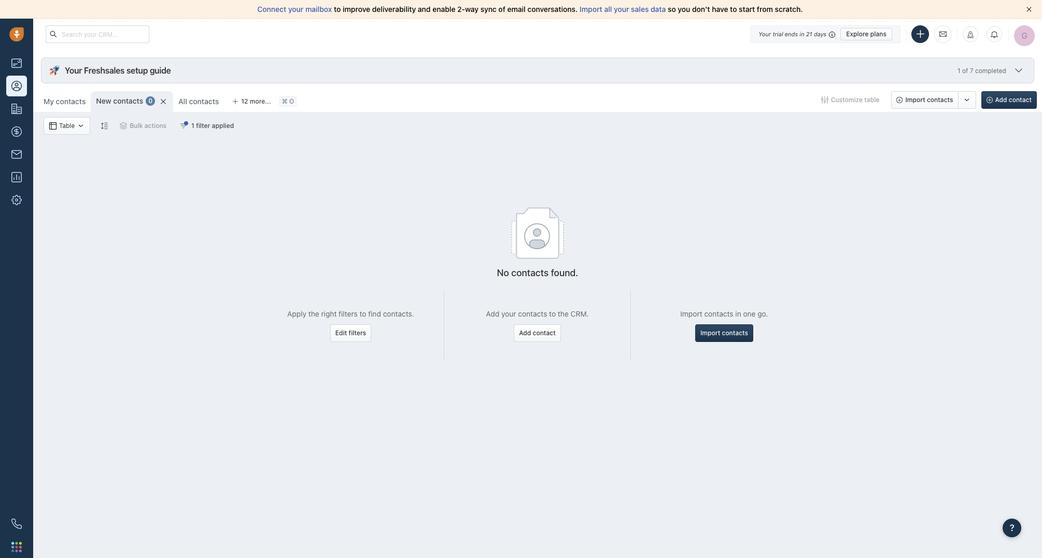Task type: locate. For each thing, give the bounding box(es) containing it.
1
[[958, 67, 961, 74], [191, 122, 194, 130]]

1 horizontal spatial your
[[501, 309, 516, 318]]

import contacts in one go.
[[680, 309, 768, 318]]

1 horizontal spatial of
[[962, 67, 968, 74]]

1 horizontal spatial import contacts
[[906, 96, 953, 104]]

0 horizontal spatial import contacts button
[[695, 325, 753, 342]]

add contact button
[[981, 91, 1037, 109], [514, 325, 561, 342]]

add contact down completed
[[995, 96, 1032, 104]]

import contacts
[[906, 96, 953, 104], [701, 329, 748, 337]]

close image
[[1027, 7, 1032, 12]]

import
[[580, 5, 602, 13], [906, 96, 925, 104], [680, 309, 702, 318], [701, 329, 720, 337]]

of left 7
[[962, 67, 968, 74]]

customize table
[[831, 96, 880, 104]]

1 horizontal spatial add contact button
[[981, 91, 1037, 109]]

to left find
[[360, 309, 366, 318]]

connect your mailbox to improve deliverability and enable 2-way sync of email conversations. import all your sales data so you don't have to start from scratch.
[[257, 5, 803, 13]]

import contacts inside group
[[906, 96, 953, 104]]

1 vertical spatial add
[[486, 309, 499, 318]]

0 horizontal spatial contact
[[533, 329, 556, 337]]

container_wx8msf4aqz5i3rn1 image for the customize table button
[[821, 96, 828, 104]]

your right all
[[614, 5, 629, 13]]

1 vertical spatial your
[[65, 66, 82, 75]]

sales
[[631, 5, 649, 13]]

0 horizontal spatial 1
[[191, 122, 194, 130]]

0 vertical spatial 1
[[958, 67, 961, 74]]

container_wx8msf4aqz5i3rn1 image
[[821, 96, 828, 104], [49, 122, 57, 130], [77, 122, 85, 130], [180, 122, 187, 130]]

new contacts link
[[96, 96, 143, 106]]

1 vertical spatial in
[[735, 309, 741, 318]]

to
[[334, 5, 341, 13], [730, 5, 737, 13], [360, 309, 366, 318], [549, 309, 556, 318]]

1 horizontal spatial 1
[[958, 67, 961, 74]]

your left trial
[[759, 30, 771, 37]]

0 vertical spatial add contact button
[[981, 91, 1037, 109]]

container_wx8msf4aqz5i3rn1 image
[[120, 122, 127, 130]]

1 horizontal spatial add contact
[[995, 96, 1032, 104]]

your
[[288, 5, 304, 13], [614, 5, 629, 13], [501, 309, 516, 318]]

container_wx8msf4aqz5i3rn1 image inside the 1 filter applied button
[[180, 122, 187, 130]]

one
[[743, 309, 756, 318]]

0 vertical spatial import contacts button
[[892, 91, 959, 109]]

right
[[321, 309, 337, 318]]

phone image
[[11, 519, 22, 529]]

customize table button
[[814, 91, 886, 109]]

1 horizontal spatial import contacts button
[[892, 91, 959, 109]]

from
[[757, 5, 773, 13]]

mailbox
[[305, 5, 332, 13]]

data
[[651, 5, 666, 13]]

my contacts button
[[38, 91, 91, 112], [44, 97, 86, 106]]

have
[[712, 5, 728, 13]]

contacts
[[927, 96, 953, 104], [113, 96, 143, 105], [56, 97, 86, 106], [189, 97, 219, 106], [511, 268, 549, 279], [518, 309, 547, 318], [704, 309, 734, 318], [722, 329, 748, 337]]

apply the right filters to find contacts.
[[287, 309, 414, 318]]

21
[[806, 30, 812, 37]]

add contact button down add your contacts to the crm.
[[514, 325, 561, 342]]

phone element
[[6, 514, 27, 535]]

import contacts group
[[892, 91, 976, 109]]

trial
[[773, 30, 783, 37]]

1 horizontal spatial the
[[558, 309, 569, 318]]

your trial ends in 21 days
[[759, 30, 827, 37]]

1 horizontal spatial your
[[759, 30, 771, 37]]

0 horizontal spatial of
[[499, 5, 506, 13]]

0 vertical spatial in
[[800, 30, 805, 37]]

1 vertical spatial 1
[[191, 122, 194, 130]]

completed
[[975, 67, 1006, 74]]

customize
[[831, 96, 863, 104]]

your for add your contacts to the crm.
[[501, 309, 516, 318]]

explore
[[846, 30, 869, 38]]

way
[[465, 5, 479, 13]]

container_wx8msf4aqz5i3rn1 image for the 1 filter applied button
[[180, 122, 187, 130]]

container_wx8msf4aqz5i3rn1 image left customize
[[821, 96, 828, 104]]

1 vertical spatial filters
[[349, 329, 366, 337]]

connect
[[257, 5, 286, 13]]

1 of 7 completed
[[958, 67, 1006, 74]]

0 horizontal spatial in
[[735, 309, 741, 318]]

1 vertical spatial add contact button
[[514, 325, 561, 342]]

1 vertical spatial import contacts
[[701, 329, 748, 337]]

table
[[865, 96, 880, 104]]

1 inside button
[[191, 122, 194, 130]]

in left one
[[735, 309, 741, 318]]

more...
[[250, 97, 271, 105]]

start
[[739, 5, 755, 13]]

filters right right
[[339, 309, 358, 318]]

of right sync
[[499, 5, 506, 13]]

improve
[[343, 5, 370, 13]]

0 horizontal spatial import contacts
[[701, 329, 748, 337]]

0 vertical spatial your
[[759, 30, 771, 37]]

style_myh0__igzzd8unmi image
[[101, 122, 108, 129]]

your left freshsales
[[65, 66, 82, 75]]

Search your CRM... text field
[[46, 25, 149, 43]]

explore plans
[[846, 30, 887, 38]]

plans
[[871, 30, 887, 38]]

your down no
[[501, 309, 516, 318]]

0 horizontal spatial your
[[288, 5, 304, 13]]

⌘ o
[[282, 98, 294, 105]]

container_wx8msf4aqz5i3rn1 image left filter
[[180, 122, 187, 130]]

all
[[178, 97, 187, 106]]

add down completed
[[995, 96, 1007, 104]]

2 the from the left
[[558, 309, 569, 318]]

1 vertical spatial add contact
[[519, 329, 556, 337]]

in
[[800, 30, 805, 37], [735, 309, 741, 318]]

my
[[44, 97, 54, 106]]

don't
[[692, 5, 710, 13]]

container_wx8msf4aqz5i3rn1 image inside the customize table button
[[821, 96, 828, 104]]

conversations.
[[528, 5, 578, 13]]

filters right edit
[[349, 329, 366, 337]]

1 for 1 of 7 completed
[[958, 67, 961, 74]]

2 vertical spatial add
[[519, 329, 531, 337]]

7
[[970, 67, 974, 74]]

in left 21
[[800, 30, 805, 37]]

0
[[148, 97, 153, 105]]

0 horizontal spatial your
[[65, 66, 82, 75]]

1 horizontal spatial in
[[800, 30, 805, 37]]

add contact down add your contacts to the crm.
[[519, 329, 556, 337]]

all contacts button
[[173, 91, 224, 112], [178, 97, 219, 106]]

2 horizontal spatial add
[[995, 96, 1007, 104]]

no
[[497, 268, 509, 279]]

0 horizontal spatial the
[[308, 309, 319, 318]]

of
[[499, 5, 506, 13], [962, 67, 968, 74]]

your for connect your mailbox to improve deliverability and enable 2-way sync of email conversations. import all your sales data so you don't have to start from scratch.
[[288, 5, 304, 13]]

1 filter applied
[[191, 122, 234, 130]]

contacts inside import contacts group
[[927, 96, 953, 104]]

table button
[[44, 117, 90, 135]]

the left crm.
[[558, 309, 569, 318]]

add contact
[[995, 96, 1032, 104], [519, 329, 556, 337]]

add contact button down completed
[[981, 91, 1037, 109]]

contact
[[1009, 96, 1032, 104], [533, 329, 556, 337]]

the left right
[[308, 309, 319, 318]]

actions
[[145, 122, 166, 130]]

apply
[[287, 309, 306, 318]]

container_wx8msf4aqz5i3rn1 image right table
[[77, 122, 85, 130]]

1 vertical spatial import contacts button
[[695, 325, 753, 342]]

deliverability
[[372, 5, 416, 13]]

1 left filter
[[191, 122, 194, 130]]

to right mailbox
[[334, 5, 341, 13]]

add down add your contacts to the crm.
[[519, 329, 531, 337]]

container_wx8msf4aqz5i3rn1 image left table
[[49, 122, 57, 130]]

your left mailbox
[[288, 5, 304, 13]]

1 horizontal spatial contact
[[1009, 96, 1032, 104]]

2-
[[457, 5, 465, 13]]

0 vertical spatial add contact
[[995, 96, 1032, 104]]

email
[[507, 5, 526, 13]]

filter
[[196, 122, 210, 130]]

your for your trial ends in 21 days
[[759, 30, 771, 37]]

enable
[[433, 5, 456, 13]]

0 vertical spatial import contacts
[[906, 96, 953, 104]]

1 left 7
[[958, 67, 961, 74]]

sync
[[481, 5, 497, 13]]

your
[[759, 30, 771, 37], [65, 66, 82, 75]]

add down no
[[486, 309, 499, 318]]

filters
[[339, 309, 358, 318], [349, 329, 366, 337]]

import contacts button
[[892, 91, 959, 109], [695, 325, 753, 342]]

1 vertical spatial of
[[962, 67, 968, 74]]

0 horizontal spatial add contact
[[519, 329, 556, 337]]

12 more...
[[241, 97, 271, 105]]



Task type: vqa. For each thing, say whether or not it's contained in the screenshot.


Task type: describe. For each thing, give the bounding box(es) containing it.
to left start
[[730, 5, 737, 13]]

all contacts
[[178, 97, 219, 106]]

your freshsales setup guide
[[65, 66, 171, 75]]

add your contacts to the crm.
[[486, 309, 589, 318]]

0 horizontal spatial add
[[486, 309, 499, 318]]

freshsales
[[84, 66, 125, 75]]

edit filters
[[335, 329, 366, 337]]

my contacts
[[44, 97, 86, 106]]

1 vertical spatial contact
[[533, 329, 556, 337]]

2 horizontal spatial your
[[614, 5, 629, 13]]

⌘
[[282, 98, 288, 105]]

explore plans link
[[841, 28, 892, 40]]

ends
[[785, 30, 798, 37]]

contacts.
[[383, 309, 414, 318]]

found.
[[551, 268, 578, 279]]

12
[[241, 97, 248, 105]]

setup
[[126, 66, 148, 75]]

crm.
[[571, 309, 589, 318]]

you
[[678, 5, 690, 13]]

import all your sales data link
[[580, 5, 668, 13]]

scratch.
[[775, 5, 803, 13]]

container_wx8msf4aqz5i3rn1 image for table popup button
[[49, 122, 57, 130]]

filters inside "edit filters" button
[[349, 329, 366, 337]]

all
[[604, 5, 612, 13]]

days
[[814, 30, 827, 37]]

connect your mailbox link
[[257, 5, 334, 13]]

go.
[[758, 309, 768, 318]]

import inside group
[[906, 96, 925, 104]]

freshworks switcher image
[[11, 542, 22, 553]]

1 filter applied button
[[173, 117, 241, 135]]

no contacts found.
[[497, 268, 578, 279]]

your for your freshsales setup guide
[[65, 66, 82, 75]]

applied
[[212, 122, 234, 130]]

0 vertical spatial of
[[499, 5, 506, 13]]

12 more... button
[[227, 94, 277, 109]]

and
[[418, 5, 431, 13]]

bulk actions button
[[113, 117, 173, 135]]

so
[[668, 5, 676, 13]]

new contacts 0
[[96, 96, 153, 105]]

email image
[[940, 30, 947, 39]]

bulk actions
[[130, 122, 166, 130]]

1 for 1 filter applied
[[191, 122, 194, 130]]

edit filters button
[[330, 325, 371, 342]]

to left crm.
[[549, 309, 556, 318]]

edit
[[335, 329, 347, 337]]

o
[[289, 98, 294, 105]]

0 vertical spatial filters
[[339, 309, 358, 318]]

find
[[368, 309, 381, 318]]

new
[[96, 96, 111, 105]]

guide
[[150, 66, 171, 75]]

1 horizontal spatial add
[[519, 329, 531, 337]]

0 vertical spatial contact
[[1009, 96, 1032, 104]]

0 horizontal spatial add contact button
[[514, 325, 561, 342]]

1 the from the left
[[308, 309, 319, 318]]

0 vertical spatial add
[[995, 96, 1007, 104]]

table
[[59, 122, 75, 130]]

bulk
[[130, 122, 143, 130]]



